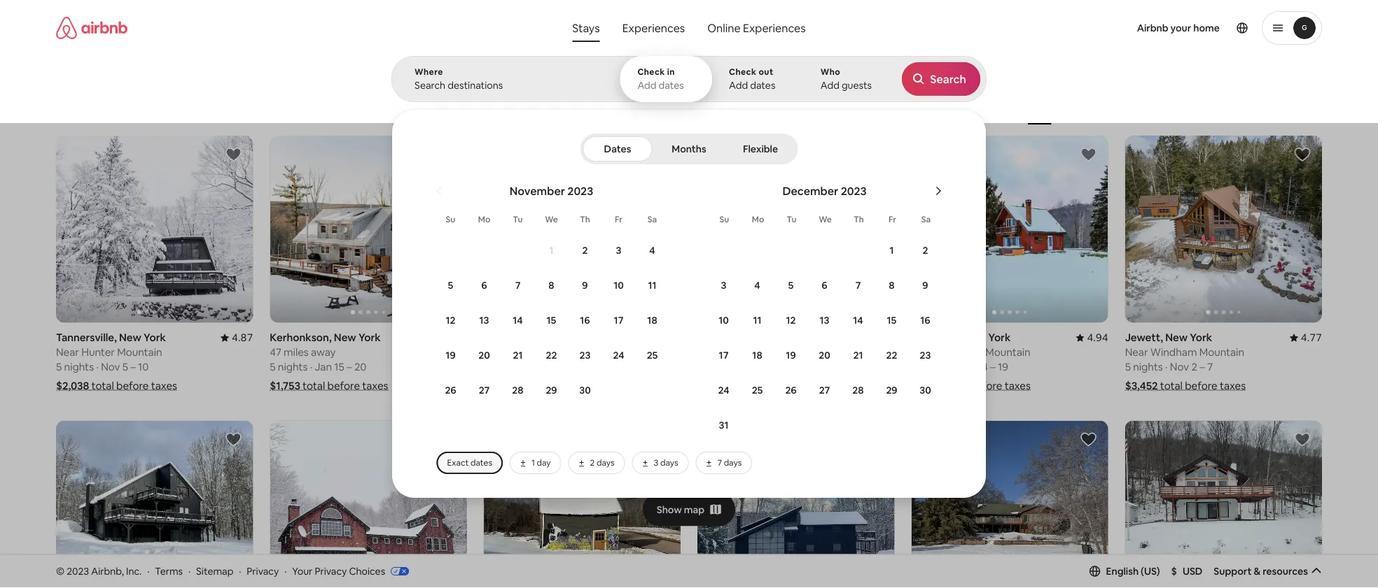 Task type: describe. For each thing, give the bounding box(es) containing it.
5 before from the left
[[970, 379, 1002, 393]]

15 for first 15 button from right
[[887, 314, 897, 327]]

$4,867
[[697, 379, 731, 393]]

12 inside 40 miles away 5 nights · nov 12 – 17 $1,757 total before taxes
[[550, 360, 560, 374]]

1 12 button from the left
[[434, 304, 467, 338]]

2 30 button from the left
[[909, 374, 942, 408]]

map
[[684, 504, 705, 517]]

none search field containing stays
[[391, 0, 1378, 499]]

terms · sitemap · privacy ·
[[155, 566, 287, 578]]

1 button for december 2023
[[875, 234, 909, 268]]

1 we from the left
[[545, 214, 558, 225]]

2 vertical spatial 3
[[654, 458, 658, 469]]

nov inside "jewett, new york near windham mountain 5 nights · nov 2 – 7 $3,452 total before taxes"
[[1170, 360, 1189, 374]]

4.94
[[1087, 331, 1108, 345]]

park
[[854, 346, 875, 359]]

where
[[415, 67, 443, 77]]

2 nights from the left
[[706, 360, 735, 374]]

terms link
[[155, 566, 183, 578]]

york for tannersville, new york near hunter mountain 5 nights · nov 5 – 10 $2,038 total before taxes
[[144, 331, 166, 345]]

1 28 from the left
[[512, 384, 524, 397]]

2 horizontal spatial 17
[[719, 349, 729, 362]]

$3,452
[[1125, 379, 1158, 393]]

· inside "kerhonkson, new york 47 miles away 5 nights · jan 15 – 20 $1,753 total before taxes"
[[310, 360, 312, 374]]

9 for 2nd 9 'button' from the right
[[582, 279, 588, 292]]

2 horizontal spatial 18
[[784, 360, 794, 374]]

away inside "kerhonkson, new york 47 miles away 5 nights · jan 15 – 20 $1,753 total before taxes"
[[311, 346, 336, 359]]

$2,038
[[56, 379, 89, 393]]

26 for 2nd 26 button
[[785, 384, 797, 397]]

hunter
[[81, 346, 115, 359]]

jewett, new york near windham mountain 5 nights · nov 2 – 7 $3,452 total before taxes
[[1125, 331, 1246, 393]]

1 5 button from the left
[[434, 269, 467, 303]]

8 for 1st 8 button from the left
[[549, 279, 554, 292]]

3 for top 3 button
[[616, 244, 621, 257]]

29 for second 29 button from right
[[546, 384, 557, 397]]

nights inside "jewett, new york near windham mountain 5 nights · nov 2 – 7 $3,452 total before taxes"
[[1133, 360, 1163, 374]]

0 horizontal spatial 1
[[531, 458, 535, 469]]

online
[[707, 21, 741, 35]]

display total before taxes switch
[[1285, 89, 1310, 106]]

10 inside the tannersville, new york near hunter mountain 5 nights · nov 5 – 10 $2,038 total before taxes
[[138, 360, 149, 374]]

2 sa from the left
[[921, 214, 931, 225]]

1 28 button from the left
[[501, 374, 535, 408]]

2 22 from the left
[[886, 349, 897, 362]]

add for check out add dates
[[729, 79, 748, 92]]

0 vertical spatial &
[[824, 346, 832, 359]]

mountain for tannersville,
[[117, 346, 162, 359]]

2 28 button from the left
[[841, 374, 875, 408]]

days for 7 days
[[724, 458, 742, 469]]

2 16 from the left
[[920, 314, 930, 327]]

0 horizontal spatial 24
[[613, 349, 624, 362]]

miles inside 40 miles away 5 nights · nov 12 – 17 $1,757 total before taxes
[[498, 346, 523, 359]]

1 vertical spatial 24 button
[[707, 374, 741, 408]]

windham for jewett,
[[1150, 346, 1197, 359]]

– inside the tannersville, new york near hunter mountain 5 nights · nov 5 – 10 $2,038 total before taxes
[[130, 360, 136, 374]]

2 privacy from the left
[[315, 566, 347, 578]]

1 13 button from the left
[[467, 304, 501, 338]]

0 vertical spatial 10 button
[[602, 269, 636, 303]]

sitemap link
[[196, 566, 233, 578]]

who
[[821, 67, 841, 77]]

5 inside 40 miles away 5 nights · nov 12 – 17 $1,757 total before taxes
[[484, 360, 489, 374]]

profile element
[[829, 0, 1322, 56]]

months
[[672, 143, 706, 155]]

1 th from the left
[[580, 214, 590, 225]]

your privacy choices link
[[292, 566, 409, 579]]

new for tannersville,
[[119, 331, 141, 345]]

months button
[[655, 137, 723, 162]]

mountain for jewett,
[[1199, 346, 1244, 359]]

who add guests
[[821, 67, 872, 92]]

– inside "kerhonkson, new york 47 miles away 5 nights · jan 15 – 20 $1,753 total before taxes"
[[347, 360, 352, 374]]

1 19 button from the left
[[434, 339, 467, 373]]

total inside the tannersville, new york near hunter mountain 5 nights · nov 5 – 10 $2,038 total before taxes
[[91, 379, 114, 393]]

english (us)
[[1106, 566, 1160, 578]]

2 27 from the left
[[819, 384, 830, 397]]

(us)
[[1141, 566, 1160, 578]]

1 tu from the left
[[513, 214, 523, 225]]

1 horizontal spatial 17
[[614, 314, 624, 327]]

check out add dates
[[729, 67, 775, 92]]

before inside "kerhonkson, new york 47 miles away 5 nights · jan 15 – 20 $1,753 total before taxes"
[[327, 379, 360, 393]]

near for tannersville,
[[56, 346, 79, 359]]

©
[[56, 566, 65, 578]]

2 8 button from the left
[[875, 269, 909, 303]]

2 taxes from the left
[[793, 379, 819, 393]]

2 horizontal spatial 12
[[786, 314, 796, 327]]

dates button
[[583, 137, 652, 162]]

5 – from the left
[[990, 360, 996, 374]]

1 26 button from the left
[[434, 374, 467, 408]]

47
[[270, 346, 281, 359]]

jan
[[315, 360, 332, 374]]

your privacy choices
[[292, 566, 385, 578]]

5 total from the left
[[945, 379, 968, 393]]

1 27 from the left
[[479, 384, 490, 397]]

windham,
[[911, 331, 962, 345]]

4.87
[[232, 331, 253, 345]]

guests
[[842, 79, 872, 92]]

total inside "kerhonkson, new york 47 miles away 5 nights · jan 15 – 20 $1,753 total before taxes"
[[303, 379, 325, 393]]

2 days
[[590, 458, 615, 469]]

nights inside 40 miles away 5 nights · nov 12 – 17 $1,757 total before taxes
[[492, 360, 522, 374]]

0 vertical spatial 4
[[649, 244, 655, 257]]

1 horizontal spatial &
[[1254, 566, 1261, 578]]

40
[[484, 346, 496, 359]]

$1,365 total before taxes
[[911, 379, 1031, 393]]

show map
[[657, 504, 705, 517]]

group containing shepherd's huts
[[56, 70, 1074, 125]]

1 29 button from the left
[[535, 374, 568, 408]]

riads
[[783, 104, 804, 114]]

tannersville, new york near hunter mountain 5 nights · nov 5 – 10 $2,038 total before taxes
[[56, 331, 177, 393]]

31
[[719, 419, 729, 432]]

0 horizontal spatial dates
[[471, 458, 492, 469]]

0 horizontal spatial 13
[[479, 314, 489, 327]]

dammusi
[[713, 104, 751, 114]]

privacy link
[[247, 566, 279, 578]]

3 days
[[654, 458, 678, 469]]

show map button
[[643, 493, 735, 527]]

2 15 button from the left
[[875, 304, 909, 338]]

exact
[[447, 458, 469, 469]]

1 horizontal spatial 17 button
[[707, 339, 741, 373]]

check for check out add dates
[[729, 67, 757, 77]]

stays
[[572, 21, 600, 35]]

december 2023
[[782, 184, 867, 198]]

golfing
[[656, 104, 685, 114]]

31 button
[[707, 409, 741, 443]]

2 mo from the left
[[752, 214, 764, 225]]

18 for the leftmost 18 button
[[647, 314, 657, 327]]

flexible
[[743, 143, 778, 155]]

2 horizontal spatial 14
[[978, 360, 988, 374]]

1 23 button from the left
[[568, 339, 602, 373]]

2 mountain from the left
[[761, 346, 806, 359]]

1 16 from the left
[[580, 314, 590, 327]]

2 we from the left
[[819, 214, 832, 225]]

york for windham, new york near windham mountain
[[988, 331, 1011, 345]]

november 2023
[[510, 184, 593, 198]]

support & resources
[[1214, 566, 1308, 578]]

– inside "jewett, new york near windham mountain 5 nights · nov 2 – 7 $3,452 total before taxes"
[[1200, 360, 1205, 374]]

tannersville,
[[56, 331, 117, 345]]

november
[[510, 184, 565, 198]]

1 9 button from the left
[[568, 269, 602, 303]]

jewett,
[[1125, 331, 1163, 345]]

0 vertical spatial 3 button
[[602, 234, 636, 268]]

airbnb your home
[[1137, 22, 1220, 34]]

shepherd's
[[357, 103, 401, 114]]

1 horizontal spatial 11 button
[[741, 304, 774, 338]]

before inside the tannersville, new york near hunter mountain 5 nights · nov 5 – 10 $2,038 total before taxes
[[116, 379, 149, 393]]

5 taxes from the left
[[1005, 379, 1031, 393]]

2 button for november 2023
[[568, 234, 602, 268]]

total inside 40 miles away 5 nights · nov 12 – 17 $1,757 total before taxes
[[516, 379, 539, 393]]

2 19 button from the left
[[774, 339, 808, 373]]

before inside "jewett, new york near windham mountain 5 nights · nov 2 – 7 $3,452 total before taxes"
[[1185, 379, 1218, 393]]

lake
[[969, 104, 988, 114]]

nov inside the tannersville, new york near hunter mountain 5 nights · nov 5 – 10 $2,038 total before taxes
[[101, 360, 120, 374]]

experiences inside button
[[622, 21, 685, 35]]

dates
[[604, 143, 631, 155]]

17 inside 40 miles away 5 nights · nov 12 – 17 $1,757 total before taxes
[[570, 360, 580, 374]]

7 days
[[717, 458, 742, 469]]

1 privacy from the left
[[247, 566, 279, 578]]

2 total from the left
[[733, 379, 756, 393]]

2 nov from the left
[[742, 360, 762, 374]]

1 fr from the left
[[615, 214, 623, 225]]

experiences button
[[611, 14, 696, 42]]

1 horizontal spatial 13
[[764, 360, 774, 374]]

home
[[1193, 22, 1220, 34]]

2 23 button from the left
[[909, 339, 942, 373]]

usd
[[1183, 566, 1203, 578]]

1 horizontal spatial 19
[[786, 349, 796, 362]]

english
[[1106, 566, 1139, 578]]

huts
[[403, 103, 420, 114]]

$ usd
[[1171, 566, 1203, 578]]

0 horizontal spatial 18 button
[[636, 304, 669, 338]]

1 horizontal spatial 4 button
[[741, 269, 774, 303]]

21 for second '21' button from the right
[[513, 349, 523, 362]]

$1,757
[[484, 379, 514, 393]]

total inside "jewett, new york near windham mountain 5 nights · nov 2 – 7 $3,452 total before taxes"
[[1160, 379, 1183, 393]]

Where field
[[415, 79, 598, 92]]

$4,867 total before taxes
[[697, 379, 819, 393]]

1 su from the left
[[446, 214, 455, 225]]

add to wishlist: windham, new york image
[[1080, 146, 1097, 163]]

fun
[[834, 346, 851, 359]]

new for jewett,
[[1165, 331, 1188, 345]]

2 6 button from the left
[[808, 269, 841, 303]]

10 for the bottommost 10 button
[[719, 314, 729, 327]]

days for 2 days
[[597, 458, 615, 469]]

0 horizontal spatial 12
[[446, 314, 456, 327]]

1 day
[[531, 458, 551, 469]]

1 23 from the left
[[580, 349, 591, 362]]

taxes inside 40 miles away 5 nights · nov 12 – 17 $1,757 total before taxes
[[576, 379, 602, 393]]

1 5 nights from the left
[[697, 360, 735, 374]]

26 for second 26 button from the right
[[445, 384, 456, 397]]

nov 13 – 18
[[742, 360, 794, 374]]

kerhonkson, new york 47 miles away 5 nights · jan 15 – 20 $1,753 total before taxes
[[270, 331, 388, 393]]

3 for the rightmost 3 button
[[721, 279, 727, 292]]

15 inside "kerhonkson, new york 47 miles away 5 nights · jan 15 – 20 $1,753 total before taxes"
[[334, 360, 344, 374]]

choices
[[349, 566, 385, 578]]

1 vertical spatial 10 button
[[707, 304, 741, 338]]

check for check in add dates
[[638, 67, 665, 77]]

$1,365
[[911, 379, 943, 393]]

cycladic homes
[[443, 104, 505, 114]]

support & resources button
[[1214, 566, 1322, 578]]

7 inside "jewett, new york near windham mountain 5 nights · nov 2 – 7 $3,452 total before taxes"
[[1207, 360, 1213, 374]]

1 7 button from the left
[[501, 269, 535, 303]]

taxes inside "kerhonkson, new york 47 miles away 5 nights · jan 15 – 20 $1,753 total before taxes"
[[362, 379, 388, 393]]

2 28 from the left
[[853, 384, 864, 397]]

2 5 nights from the left
[[911, 360, 949, 374]]

2 9 button from the left
[[909, 269, 942, 303]]

add to wishlist: jewett, new york image
[[225, 432, 242, 448]]

check in add dates
[[638, 67, 684, 92]]

nov 14 – 19
[[956, 360, 1008, 374]]

© 2023 airbnb, inc. ·
[[56, 566, 149, 578]]

your
[[292, 566, 313, 578]]

before inside 40 miles away 5 nights · nov 12 – 17 $1,757 total before taxes
[[541, 379, 574, 393]]

holiday
[[723, 346, 759, 359]]

1 22 from the left
[[546, 349, 557, 362]]

2 14 button from the left
[[841, 304, 875, 338]]

0 vertical spatial 17 button
[[602, 304, 636, 338]]

2 29 button from the left
[[875, 374, 909, 408]]

1 6 from the left
[[481, 279, 487, 292]]

· inside "jewett, new york near windham mountain 5 nights · nov 2 – 7 $3,452 total before taxes"
[[1165, 360, 1168, 374]]

0 horizontal spatial 4 button
[[636, 234, 669, 268]]

40 miles away 5 nights · nov 12 – 17 $1,757 total before taxes
[[484, 346, 602, 393]]

1 14 button from the left
[[501, 304, 535, 338]]

5 inside "jewett, new york near windham mountain 5 nights · nov 2 – 7 $3,452 total before taxes"
[[1125, 360, 1131, 374]]

2 7 button from the left
[[841, 269, 875, 303]]

1 mo from the left
[[478, 214, 490, 225]]

$1,753
[[270, 379, 300, 393]]



Task type: vqa. For each thing, say whether or not it's contained in the screenshot.
1st 8 from right
yes



Task type: locate. For each thing, give the bounding box(es) containing it.
23 button
[[568, 339, 602, 373], [909, 339, 942, 373]]

mountain for windham,
[[986, 346, 1031, 359]]

days down 31 button
[[724, 458, 742, 469]]

new up the nov 14 – 19
[[964, 331, 986, 345]]

2 add from the left
[[729, 79, 748, 92]]

1 2 button from the left
[[568, 234, 602, 268]]

experiences up out
[[743, 21, 806, 35]]

2 16 button from the left
[[909, 304, 942, 338]]

flexible button
[[726, 137, 795, 162]]

1 22 button from the left
[[535, 339, 568, 373]]

0 horizontal spatial 18
[[647, 314, 657, 327]]

add for check in add dates
[[638, 79, 657, 92]]

near holiday mountain ski & fun park
[[697, 346, 875, 359]]

days up the show
[[660, 458, 678, 469]]

1 21 button from the left
[[501, 339, 535, 373]]

new inside "kerhonkson, new york 47 miles away 5 nights · jan 15 – 20 $1,753 total before taxes"
[[334, 331, 356, 345]]

2 tu from the left
[[787, 214, 797, 225]]

add up dammusi
[[729, 79, 748, 92]]

20 for 2nd 20 button
[[819, 349, 830, 362]]

tab list inside stays tab panel
[[583, 134, 795, 165]]

22 button right park
[[875, 339, 909, 373]]

5
[[448, 279, 453, 292], [788, 279, 794, 292], [56, 360, 62, 374], [122, 360, 128, 374], [697, 360, 703, 374], [270, 360, 276, 374], [484, 360, 489, 374], [911, 360, 917, 374], [1125, 360, 1131, 374]]

11
[[648, 279, 657, 292], [753, 314, 762, 327]]

1 horizontal spatial 29 button
[[875, 374, 909, 408]]

calendar application
[[409, 169, 1378, 447]]

airbnb your home link
[[1129, 13, 1228, 43]]

3 total from the left
[[303, 379, 325, 393]]

miles
[[284, 346, 309, 359], [498, 346, 523, 359]]

4 nights from the left
[[492, 360, 522, 374]]

2023
[[567, 184, 593, 198], [841, 184, 867, 198], [67, 566, 89, 578]]

20 up $1,757
[[478, 349, 490, 362]]

0 horizontal spatial experiences
[[622, 21, 685, 35]]

13 up 40
[[479, 314, 489, 327]]

nights up the $4,867 on the right of the page
[[706, 360, 735, 374]]

nights up $1,365
[[919, 360, 949, 374]]

taxes inside "jewett, new york near windham mountain 5 nights · nov 2 – 7 $3,452 total before taxes"
[[1220, 379, 1246, 393]]

1 horizontal spatial 30
[[920, 384, 931, 397]]

19 button left ski at the bottom right
[[774, 339, 808, 373]]

0 horizontal spatial mo
[[478, 214, 490, 225]]

1 sa from the left
[[648, 214, 657, 225]]

near left the holiday
[[697, 346, 721, 359]]

york right kerhonkson,
[[358, 331, 381, 345]]

0 horizontal spatial 9 button
[[568, 269, 602, 303]]

windham, new york near windham mountain
[[911, 331, 1031, 359]]

1 horizontal spatial 23
[[920, 349, 931, 362]]

york right jewett,
[[1190, 331, 1212, 345]]

0 vertical spatial 18 button
[[636, 304, 669, 338]]

30 for second the "30" button from the left
[[920, 384, 931, 397]]

check inside check in add dates
[[638, 67, 665, 77]]

13 up ski at the bottom right
[[820, 314, 829, 327]]

4 – from the left
[[563, 360, 568, 374]]

show
[[657, 504, 682, 517]]

near inside the tannersville, new york near hunter mountain 5 nights · nov 5 – 10 $2,038 total before taxes
[[56, 346, 79, 359]]

0 horizontal spatial 15
[[334, 360, 344, 374]]

14 up park
[[853, 314, 863, 327]]

privacy right the 'your'
[[315, 566, 347, 578]]

mountain inside the tannersville, new york near hunter mountain 5 nights · nov 5 – 10 $2,038 total before taxes
[[117, 346, 162, 359]]

24 button
[[602, 339, 636, 373], [707, 374, 741, 408]]

0 horizontal spatial 25 button
[[636, 339, 669, 373]]

13 up $4,867 total before taxes
[[764, 360, 774, 374]]

0 horizontal spatial 7 button
[[501, 269, 535, 303]]

19 button left 40
[[434, 339, 467, 373]]

20 left fun on the right of page
[[819, 349, 830, 362]]

days for 3 days
[[660, 458, 678, 469]]

tab list containing dates
[[583, 134, 795, 165]]

1 30 button from the left
[[568, 374, 602, 408]]

2 26 button from the left
[[774, 374, 808, 408]]

1 horizontal spatial 1
[[549, 244, 554, 257]]

1 horizontal spatial privacy
[[315, 566, 347, 578]]

8 button
[[535, 269, 568, 303], [875, 269, 909, 303]]

14 up $1,365 total before taxes
[[978, 360, 988, 374]]

0 horizontal spatial 19 button
[[434, 339, 467, 373]]

7 button
[[501, 269, 535, 303], [841, 269, 875, 303]]

15
[[547, 314, 556, 327], [887, 314, 897, 327], [334, 360, 344, 374]]

online experiences link
[[696, 14, 817, 42]]

inc.
[[126, 566, 142, 578]]

1 26 from the left
[[445, 384, 456, 397]]

20
[[478, 349, 490, 362], [819, 349, 830, 362], [354, 360, 367, 374]]

1 york from the left
[[144, 331, 166, 345]]

0 vertical spatial 4 button
[[636, 234, 669, 268]]

0 horizontal spatial 14 button
[[501, 304, 535, 338]]

26
[[445, 384, 456, 397], [785, 384, 797, 397]]

york inside "jewett, new york near windham mountain 5 nights · nov 2 – 7 $3,452 total before taxes"
[[1190, 331, 1212, 345]]

your
[[1171, 22, 1191, 34]]

6 button up 40
[[467, 269, 501, 303]]

3 before from the left
[[327, 379, 360, 393]]

1 horizontal spatial su
[[720, 214, 729, 225]]

miles down kerhonkson,
[[284, 346, 309, 359]]

2023 right december
[[841, 184, 867, 198]]

mountain inside windham, new york near windham mountain
[[986, 346, 1031, 359]]

days left 3 days
[[597, 458, 615, 469]]

nights up $1,757
[[492, 360, 522, 374]]

new inside windham, new york near windham mountain
[[964, 331, 986, 345]]

2 before from the left
[[758, 379, 790, 393]]

near down windham,
[[911, 346, 934, 359]]

2 fr from the left
[[889, 214, 896, 225]]

tu
[[513, 214, 523, 225], [787, 214, 797, 225]]

18 button
[[636, 304, 669, 338], [741, 339, 774, 373]]

6 button up ski at the bottom right
[[808, 269, 841, 303]]

1 days from the left
[[597, 458, 615, 469]]

before right $3,452
[[1185, 379, 1218, 393]]

2 20 button from the left
[[808, 339, 841, 373]]

22
[[546, 349, 557, 362], [886, 349, 897, 362]]

adapted
[[899, 104, 934, 114]]

2 5 button from the left
[[774, 269, 808, 303]]

0 horizontal spatial add
[[638, 79, 657, 92]]

11 for 11 "button" to the top
[[648, 279, 657, 292]]

2 button
[[568, 234, 602, 268], [909, 234, 942, 268]]

6
[[481, 279, 487, 292], [822, 279, 827, 292]]

near for jewett,
[[1125, 346, 1148, 359]]

0 horizontal spatial 3
[[616, 244, 621, 257]]

25 button
[[636, 339, 669, 373], [741, 374, 774, 408]]

3 new from the left
[[964, 331, 986, 345]]

0 horizontal spatial 28
[[512, 384, 524, 397]]

· inside the tannersville, new york near hunter mountain 5 nights · nov 5 – 10 $2,038 total before taxes
[[96, 360, 99, 374]]

0 horizontal spatial 30
[[579, 384, 591, 397]]

1 total from the left
[[91, 379, 114, 393]]

shepherd's huts
[[357, 103, 420, 114]]

1 vertical spatial 17 button
[[707, 339, 741, 373]]

new inside the tannersville, new york near hunter mountain 5 nights · nov 5 – 10 $2,038 total before taxes
[[119, 331, 141, 345]]

19 up $1,365 total before taxes
[[998, 360, 1008, 374]]

near down jewett,
[[1125, 346, 1148, 359]]

1 6 button from the left
[[467, 269, 501, 303]]

days
[[597, 458, 615, 469], [660, 458, 678, 469], [724, 458, 742, 469]]

4 before from the left
[[541, 379, 574, 393]]

new right tannersville,
[[119, 331, 141, 345]]

0 horizontal spatial 28 button
[[501, 374, 535, 408]]

york inside "kerhonkson, new york 47 miles away 5 nights · jan 15 – 20 $1,753 total before taxes"
[[358, 331, 381, 345]]

1 horizontal spatial 28 button
[[841, 374, 875, 408]]

11 for the rightmost 11 "button"
[[753, 314, 762, 327]]

15 button left windham,
[[875, 304, 909, 338]]

1 horizontal spatial 18 button
[[741, 339, 774, 373]]

add inside who add guests
[[821, 79, 840, 92]]

1 vertical spatial 11
[[753, 314, 762, 327]]

privacy left the 'your'
[[247, 566, 279, 578]]

york for kerhonkson, new york 47 miles away 5 nights · jan 15 – 20 $1,753 total before taxes
[[358, 331, 381, 345]]

0 horizontal spatial 23 button
[[568, 339, 602, 373]]

windham inside windham, new york near windham mountain
[[937, 346, 983, 359]]

2 new from the left
[[334, 331, 356, 345]]

1 horizontal spatial miles
[[498, 346, 523, 359]]

6 up 40
[[481, 279, 487, 292]]

0 horizontal spatial 9
[[582, 279, 588, 292]]

experiences up in
[[622, 21, 685, 35]]

21 button right 40
[[501, 339, 535, 373]]

december
[[782, 184, 838, 198]]

before down jan
[[327, 379, 360, 393]]

0 horizontal spatial 8
[[549, 279, 554, 292]]

1 experiences from the left
[[622, 21, 685, 35]]

1 horizontal spatial 16
[[920, 314, 930, 327]]

16 up windham,
[[920, 314, 930, 327]]

17 button
[[602, 304, 636, 338], [707, 339, 741, 373]]

york right tannersville,
[[144, 331, 166, 345]]

9
[[582, 279, 588, 292], [923, 279, 928, 292]]

sa
[[648, 214, 657, 225], [921, 214, 931, 225]]

before right $1,757
[[541, 379, 574, 393]]

online experiences
[[707, 21, 806, 35]]

28 button
[[501, 374, 535, 408], [841, 374, 875, 408]]

6 – from the left
[[1200, 360, 1205, 374]]

out
[[759, 67, 774, 77]]

1 horizontal spatial 10 button
[[707, 304, 741, 338]]

29 left $1,365
[[886, 384, 897, 397]]

york up the nov 14 – 19
[[988, 331, 1011, 345]]

16
[[580, 314, 590, 327], [920, 314, 930, 327]]

york inside windham, new york near windham mountain
[[988, 331, 1011, 345]]

york inside the tannersville, new york near hunter mountain 5 nights · nov 5 – 10 $2,038 total before taxes
[[144, 331, 166, 345]]

4 button
[[636, 234, 669, 268], [741, 269, 774, 303]]

miles right 40
[[498, 346, 523, 359]]

4 nov from the left
[[956, 360, 975, 374]]

group
[[56, 70, 1074, 125], [56, 136, 253, 323], [270, 136, 467, 323], [484, 136, 681, 323], [697, 136, 894, 323], [911, 136, 1108, 323], [1125, 136, 1322, 323], [56, 421, 253, 589], [270, 421, 467, 589], [484, 421, 681, 589], [697, 421, 894, 589], [911, 421, 1108, 589], [1125, 421, 1322, 589]]

1 21 from the left
[[513, 349, 523, 362]]

6 nights from the left
[[1133, 360, 1163, 374]]

2 – from the left
[[776, 360, 782, 374]]

0 horizontal spatial fr
[[615, 214, 623, 225]]

20 right jan
[[354, 360, 367, 374]]

airbnb
[[1137, 22, 1169, 34]]

total right $3,452
[[1160, 379, 1183, 393]]

1 vertical spatial 11 button
[[741, 304, 774, 338]]

26 left $1,757
[[445, 384, 456, 397]]

york
[[144, 331, 166, 345], [358, 331, 381, 345], [988, 331, 1011, 345], [1190, 331, 1212, 345]]

2 22 button from the left
[[875, 339, 909, 373]]

check left in
[[638, 67, 665, 77]]

2 horizontal spatial 19
[[998, 360, 1008, 374]]

26 down nov 13 – 18 at the bottom right
[[785, 384, 797, 397]]

2 near from the left
[[697, 346, 721, 359]]

1 horizontal spatial 22 button
[[875, 339, 909, 373]]

5 nights from the left
[[919, 360, 949, 374]]

9 for 2nd 9 'button' from the left
[[923, 279, 928, 292]]

2 8 from the left
[[889, 279, 895, 292]]

5 inside "kerhonkson, new york 47 miles away 5 nights · jan 15 – 20 $1,753 total before taxes"
[[270, 360, 276, 374]]

total right $1,365
[[945, 379, 968, 393]]

21 button
[[501, 339, 535, 373], [841, 339, 875, 373]]

away inside 40 miles away 5 nights · nov 12 – 17 $1,757 total before taxes
[[526, 346, 550, 359]]

0 horizontal spatial 2 button
[[568, 234, 602, 268]]

1 27 button from the left
[[467, 374, 501, 408]]

3 nov from the left
[[529, 360, 548, 374]]

1 horizontal spatial add
[[729, 79, 748, 92]]

2 12 button from the left
[[774, 304, 808, 338]]

4.77 out of 5 average rating image
[[1290, 331, 1322, 345]]

11 button
[[636, 269, 669, 303], [741, 304, 774, 338]]

cycladic
[[443, 104, 477, 114]]

0 horizontal spatial 13 button
[[467, 304, 501, 338]]

5 button
[[434, 269, 467, 303], [774, 269, 808, 303]]

4
[[649, 244, 655, 257], [754, 279, 760, 292]]

18
[[647, 314, 657, 327], [752, 349, 762, 362], [784, 360, 794, 374]]

0 horizontal spatial 21 button
[[501, 339, 535, 373]]

add to wishlist: tannersville, new york image
[[225, 146, 242, 163]]

None search field
[[391, 0, 1378, 499]]

dates inside check out add dates
[[750, 79, 775, 92]]

20 for second 20 button from right
[[478, 349, 490, 362]]

resources
[[1263, 566, 1308, 578]]

new for windham,
[[964, 331, 986, 345]]

13 button up 40
[[467, 304, 501, 338]]

2 inside "jewett, new york near windham mountain 5 nights · nov 2 – 7 $3,452 total before taxes"
[[1191, 360, 1197, 374]]

new for kerhonkson,
[[334, 331, 356, 345]]

away right 40
[[526, 346, 550, 359]]

0 horizontal spatial 20 button
[[467, 339, 501, 373]]

2 27 button from the left
[[808, 374, 841, 408]]

0 horizontal spatial privacy
[[247, 566, 279, 578]]

new inside "jewett, new york near windham mountain 5 nights · nov 2 – 7 $3,452 total before taxes"
[[1165, 331, 1188, 345]]

1 8 button from the left
[[535, 269, 568, 303]]

0 horizontal spatial 14
[[513, 314, 523, 327]]

dates inside check in add dates
[[659, 79, 684, 92]]

th down december 2023
[[854, 214, 864, 225]]

2 th from the left
[[854, 214, 864, 225]]

day
[[537, 458, 551, 469]]

near inside "jewett, new york near windham mountain 5 nights · nov 2 – 7 $3,452 total before taxes"
[[1125, 346, 1148, 359]]

4 mountain from the left
[[1199, 346, 1244, 359]]

campers
[[837, 104, 873, 114]]

windham up the nov 14 – 19
[[937, 346, 983, 359]]

10 for the topmost 10 button
[[614, 279, 624, 292]]

26 button left $1,757
[[434, 374, 467, 408]]

9 button
[[568, 269, 602, 303], [909, 269, 942, 303]]

1 vertical spatial 18 button
[[741, 339, 774, 373]]

1 for december 2023
[[890, 244, 894, 257]]

29 for 1st 29 button from the right
[[886, 384, 897, 397]]

tab list
[[583, 134, 795, 165]]

2 vertical spatial 10
[[138, 360, 149, 374]]

near for windham,
[[911, 346, 934, 359]]

30
[[579, 384, 591, 397], [920, 384, 931, 397]]

1 horizontal spatial 13 button
[[808, 304, 841, 338]]

2 horizontal spatial 10
[[719, 314, 729, 327]]

13
[[479, 314, 489, 327], [820, 314, 829, 327], [764, 360, 774, 374]]

15 button
[[535, 304, 568, 338], [875, 304, 909, 338]]

dates down out
[[750, 79, 775, 92]]

dates right exact
[[471, 458, 492, 469]]

27 down ski at the bottom right
[[819, 384, 830, 397]]

0 horizontal spatial 29
[[546, 384, 557, 397]]

21 right 40
[[513, 349, 523, 362]]

1 horizontal spatial 1 button
[[875, 234, 909, 268]]

2023 right ©
[[67, 566, 89, 578]]

nights up $3,452
[[1133, 360, 1163, 374]]

1 – from the left
[[130, 360, 136, 374]]

total down jan
[[303, 379, 325, 393]]

2023 for november
[[567, 184, 593, 198]]

27 button down ski at the bottom right
[[808, 374, 841, 408]]

taxes
[[151, 379, 177, 393], [793, 379, 819, 393], [362, 379, 388, 393], [576, 379, 602, 393], [1005, 379, 1031, 393], [1220, 379, 1246, 393]]

ski
[[808, 346, 822, 359]]

add to wishlist: lanesville, new york image
[[1294, 432, 1311, 448]]

1
[[549, 244, 554, 257], [890, 244, 894, 257], [531, 458, 535, 469]]

21 for first '21' button from the right
[[853, 349, 863, 362]]

2 2 button from the left
[[909, 234, 942, 268]]

0 horizontal spatial 21
[[513, 349, 523, 362]]

0 vertical spatial 11
[[648, 279, 657, 292]]

add to wishlist: jewett, new york image
[[1294, 146, 1311, 163]]

new right kerhonkson,
[[334, 331, 356, 345]]

2 su from the left
[[720, 214, 729, 225]]

mountain inside "jewett, new york near windham mountain 5 nights · nov 2 – 7 $3,452 total before taxes"
[[1199, 346, 1244, 359]]

1 horizontal spatial 2023
[[567, 184, 593, 198]]

fr
[[615, 214, 623, 225], [889, 214, 896, 225]]

5 nights up the $4,867 on the right of the page
[[697, 360, 735, 374]]

1 horizontal spatial windham
[[1150, 346, 1197, 359]]

before down the nov 14 – 19
[[970, 379, 1002, 393]]

taxes inside the tannersville, new york near hunter mountain 5 nights · nov 5 – 10 $2,038 total before taxes
[[151, 379, 177, 393]]

14 button up park
[[841, 304, 875, 338]]

6 up ski at the bottom right
[[822, 279, 827, 292]]

0 vertical spatial 11 button
[[636, 269, 669, 303]]

16 button up $1,365
[[909, 304, 942, 338]]

near
[[56, 346, 79, 359], [697, 346, 721, 359], [911, 346, 934, 359], [1125, 346, 1148, 359]]

1 horizontal spatial 19 button
[[774, 339, 808, 373]]

2 horizontal spatial 15
[[887, 314, 897, 327]]

1 horizontal spatial 7 button
[[841, 269, 875, 303]]

1 horizontal spatial 3
[[654, 458, 658, 469]]

26 button down near holiday mountain ski & fun park
[[774, 374, 808, 408]]

0 horizontal spatial 16 button
[[568, 304, 602, 338]]

0 vertical spatial 24 button
[[602, 339, 636, 373]]

2023 for december
[[841, 184, 867, 198]]

29 right $1,757
[[546, 384, 557, 397]]

0 vertical spatial 25
[[647, 349, 658, 362]]

2 23 from the left
[[920, 349, 931, 362]]

near inside windham, new york near windham mountain
[[911, 346, 934, 359]]

windham for windham,
[[937, 346, 983, 359]]

windmills
[[528, 104, 566, 114]]

nov inside 40 miles away 5 nights · nov 12 – 17 $1,757 total before taxes
[[529, 360, 548, 374]]

2 6 from the left
[[822, 279, 827, 292]]

trulli
[[599, 104, 618, 114]]

windham
[[937, 346, 983, 359], [1150, 346, 1197, 359]]

nights inside "kerhonkson, new york 47 miles away 5 nights · jan 15 – 20 $1,753 total before taxes"
[[278, 360, 308, 374]]

check inside check out add dates
[[729, 67, 757, 77]]

1 windham from the left
[[937, 346, 983, 359]]

1 1 button from the left
[[535, 234, 568, 268]]

– inside 40 miles away 5 nights · nov 12 – 17 $1,757 total before taxes
[[563, 360, 568, 374]]

1 16 button from the left
[[568, 304, 602, 338]]

dates
[[659, 79, 684, 92], [750, 79, 775, 92], [471, 458, 492, 469]]

14 for first the 14 button from left
[[513, 314, 523, 327]]

20 inside "kerhonkson, new york 47 miles away 5 nights · jan 15 – 20 $1,753 total before taxes"
[[354, 360, 367, 374]]

26 button
[[434, 374, 467, 408], [774, 374, 808, 408]]

13 button up ski at the bottom right
[[808, 304, 841, 338]]

0 horizontal spatial 19
[[446, 349, 456, 362]]

21 right fun on the right of page
[[853, 349, 863, 362]]

29 button right $1,757
[[535, 374, 568, 408]]

& right the support
[[1254, 566, 1261, 578]]

3 nights from the left
[[278, 360, 308, 374]]

8 for 1st 8 button from the right
[[889, 279, 895, 292]]

add down 'who'
[[821, 79, 840, 92]]

2 21 from the left
[[853, 349, 863, 362]]

0 horizontal spatial 8 button
[[535, 269, 568, 303]]

0 horizontal spatial 26
[[445, 384, 456, 397]]

0 horizontal spatial 1 button
[[535, 234, 568, 268]]

1 vertical spatial 25 button
[[741, 374, 774, 408]]

20 button up $1,757
[[467, 339, 501, 373]]

sitemap
[[196, 566, 233, 578]]

1 near from the left
[[56, 346, 79, 359]]

14 up 40 miles away 5 nights · nov 12 – 17 $1,757 total before taxes on the bottom left of page
[[513, 314, 523, 327]]

1 horizontal spatial 14 button
[[841, 304, 875, 338]]

2 13 button from the left
[[808, 304, 841, 338]]

1 add from the left
[[638, 79, 657, 92]]

3
[[616, 244, 621, 257], [721, 279, 727, 292], [654, 458, 658, 469]]

1 horizontal spatial 21
[[853, 349, 863, 362]]

2 9 from the left
[[923, 279, 928, 292]]

27 button
[[467, 374, 501, 408], [808, 374, 841, 408]]

1 15 button from the left
[[535, 304, 568, 338]]

1 horizontal spatial 20 button
[[808, 339, 841, 373]]

1 horizontal spatial 25
[[752, 384, 763, 397]]

0 horizontal spatial 22
[[546, 349, 557, 362]]

2 horizontal spatial add
[[821, 79, 840, 92]]

we
[[545, 214, 558, 225], [819, 214, 832, 225]]

1 horizontal spatial 30 button
[[909, 374, 942, 408]]

· inside 40 miles away 5 nights · nov 12 – 17 $1,757 total before taxes
[[524, 360, 526, 374]]

miles inside "kerhonkson, new york 47 miles away 5 nights · jan 15 – 20 $1,753 total before taxes"
[[284, 346, 309, 359]]

stays button
[[561, 14, 611, 42]]

dates for check out add dates
[[750, 79, 775, 92]]

2023 for ©
[[67, 566, 89, 578]]

0 horizontal spatial 27
[[479, 384, 490, 397]]

1 button for november 2023
[[535, 234, 568, 268]]

0 horizontal spatial away
[[311, 346, 336, 359]]

0 horizontal spatial 5 nights
[[697, 360, 735, 374]]

20 button left park
[[808, 339, 841, 373]]

&
[[824, 346, 832, 359], [1254, 566, 1261, 578]]

22 right park
[[886, 349, 897, 362]]

what can we help you find? tab list
[[561, 14, 696, 42]]

check left out
[[729, 67, 757, 77]]

2 21 button from the left
[[841, 339, 875, 373]]

12 button
[[434, 304, 467, 338], [774, 304, 808, 338]]

13 button
[[467, 304, 501, 338], [808, 304, 841, 338]]

1 horizontal spatial 6 button
[[808, 269, 841, 303]]

4 new from the left
[[1165, 331, 1188, 345]]

dates for check in add dates
[[659, 79, 684, 92]]

2 button for december 2023
[[909, 234, 942, 268]]

1 for november 2023
[[549, 244, 554, 257]]

1 8 from the left
[[549, 279, 554, 292]]

th down "november 2023"
[[580, 214, 590, 225]]

18 for bottom 18 button
[[752, 349, 762, 362]]

2 experiences from the left
[[743, 21, 806, 35]]

19 left ski at the bottom right
[[786, 349, 796, 362]]

4.87 out of 5 average rating image
[[221, 331, 253, 345]]

1 horizontal spatial 16 button
[[909, 304, 942, 338]]

0 horizontal spatial 6
[[481, 279, 487, 292]]

york for jewett, new york near windham mountain 5 nights · nov 2 – 7 $3,452 total before taxes
[[1190, 331, 1212, 345]]

1 horizontal spatial 9
[[923, 279, 928, 292]]

0 horizontal spatial sa
[[648, 214, 657, 225]]

21 button right ski at the bottom right
[[841, 339, 875, 373]]

1 horizontal spatial 8
[[889, 279, 895, 292]]

tu down november
[[513, 214, 523, 225]]

1 horizontal spatial 3 button
[[707, 269, 741, 303]]

total right $1,757
[[516, 379, 539, 393]]

1 horizontal spatial 24
[[718, 384, 729, 397]]

1 miles from the left
[[284, 346, 309, 359]]

1 horizontal spatial 4
[[754, 279, 760, 292]]

2 york from the left
[[358, 331, 381, 345]]

1 horizontal spatial 15 button
[[875, 304, 909, 338]]

5 nights
[[697, 360, 735, 374], [911, 360, 949, 374]]

we down "november 2023"
[[545, 214, 558, 225]]

1 9 from the left
[[582, 279, 588, 292]]

add to wishlist: rock hill, new york image
[[1080, 432, 1097, 448]]

25 for the leftmost 25 button
[[647, 349, 658, 362]]

1 horizontal spatial 9 button
[[909, 269, 942, 303]]

stays tab panel
[[391, 56, 1378, 499]]

new right jewett,
[[1165, 331, 1188, 345]]

5 nights up $1,365
[[911, 360, 949, 374]]

25 for 25 button to the bottom
[[752, 384, 763, 397]]

4.94 out of 5 average rating image
[[1076, 331, 1108, 345]]

27
[[479, 384, 490, 397], [819, 384, 830, 397]]

27 down 40
[[479, 384, 490, 397]]

3 york from the left
[[988, 331, 1011, 345]]

before right the $2,038
[[116, 379, 149, 393]]

15 button up 40 miles away 5 nights · nov 12 – 17 $1,757 total before taxes on the bottom left of page
[[535, 304, 568, 338]]

3 add from the left
[[821, 79, 840, 92]]

0 horizontal spatial 27 button
[[467, 374, 501, 408]]

14 button up 40 miles away 5 nights · nov 12 – 17 $1,757 total before taxes on the bottom left of page
[[501, 304, 535, 338]]

15 for second 15 button from right
[[547, 314, 556, 327]]

30 for 2nd the "30" button from right
[[579, 384, 591, 397]]

19 left 40
[[446, 349, 456, 362]]

10
[[614, 279, 624, 292], [719, 314, 729, 327], [138, 360, 149, 374]]

1 20 button from the left
[[467, 339, 501, 373]]

4 york from the left
[[1190, 331, 1212, 345]]

2 windham from the left
[[1150, 346, 1197, 359]]

0 horizontal spatial 29 button
[[535, 374, 568, 408]]

1 button
[[535, 234, 568, 268], [875, 234, 909, 268]]

add inside check out add dates
[[729, 79, 748, 92]]

nights up the $1,753
[[278, 360, 308, 374]]

2 29 from the left
[[886, 384, 897, 397]]

27 button down 40
[[467, 374, 501, 408]]

windham inside "jewett, new york near windham mountain 5 nights · nov 2 – 7 $3,452 total before taxes"
[[1150, 346, 1197, 359]]

22 button right 40
[[535, 339, 568, 373]]

1 horizontal spatial 29
[[886, 384, 897, 397]]

new
[[119, 331, 141, 345], [334, 331, 356, 345], [964, 331, 986, 345], [1165, 331, 1188, 345]]

& right ski at the bottom right
[[824, 346, 832, 359]]

14 for 1st the 14 button from right
[[853, 314, 863, 327]]

2 horizontal spatial 13
[[820, 314, 829, 327]]

0 horizontal spatial 11
[[648, 279, 657, 292]]

add inside check in add dates
[[638, 79, 657, 92]]

nights inside the tannersville, new york near hunter mountain 5 nights · nov 5 – 10 $2,038 total before taxes
[[64, 360, 94, 374]]

6 taxes from the left
[[1220, 379, 1246, 393]]

8
[[549, 279, 554, 292], [889, 279, 895, 292]]

2023 right november
[[567, 184, 593, 198]]

0 horizontal spatial days
[[597, 458, 615, 469]]

2 1 button from the left
[[875, 234, 909, 268]]

3 days from the left
[[724, 458, 742, 469]]

22 right 40
[[546, 349, 557, 362]]

29
[[546, 384, 557, 397], [886, 384, 897, 397]]



